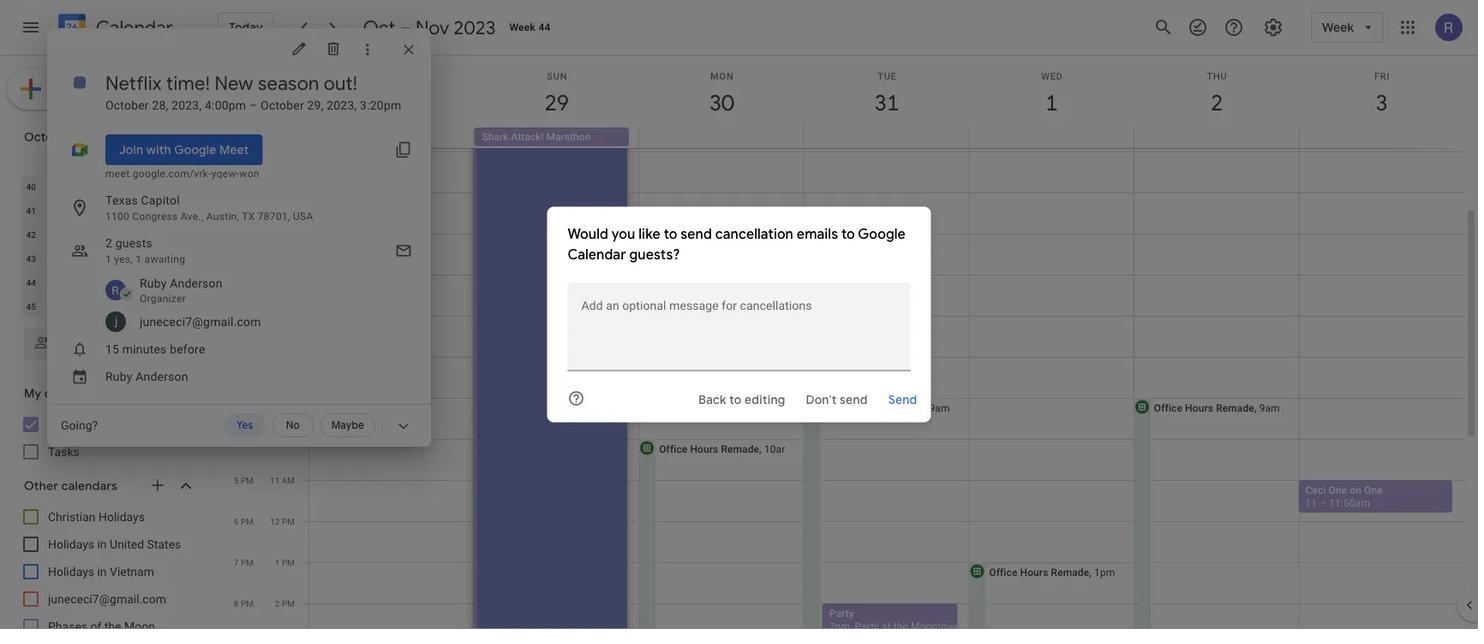 Task type: describe. For each thing, give the bounding box(es) containing it.
awaiting
[[144, 254, 185, 266]]

marathon
[[546, 131, 591, 143]]

, for 1pm
[[1089, 567, 1092, 579]]

october 2023 grid
[[16, 151, 201, 319]]

4:00pm
[[205, 98, 246, 112]]

would you like to send cancellation emails to google calendar guests? heading
[[568, 224, 910, 265]]

22
[[71, 254, 81, 264]]

november 3 element
[[179, 272, 199, 293]]

0 horizontal spatial 2023
[[76, 129, 104, 145]]

40
[[26, 182, 36, 192]]

8 for november 8 element
[[142, 302, 146, 312]]

am down no
[[282, 434, 295, 445]]

40 row
[[20, 175, 201, 199]]

5 for 5 pm
[[234, 476, 239, 486]]

row containing 45
[[20, 295, 201, 319]]

1 right yes,
[[136, 254, 142, 266]]

1 inside october 2023 grid
[[142, 278, 146, 288]]

office hours remade , 9am
[[1154, 402, 1280, 414]]

office hours remade 9am
[[824, 402, 950, 414]]

row containing 41
[[20, 199, 201, 223]]

44 inside october 2023 grid
[[26, 278, 36, 288]]

remade for office hours remade , 1pm
[[1051, 567, 1089, 579]]

tasks
[[48, 445, 79, 459]]

28,
[[152, 98, 168, 112]]

ceci one on one 11 – 11:50am
[[1305, 485, 1383, 509]]

pm down 6 pm on the bottom of page
[[241, 558, 254, 568]]

9 element
[[89, 201, 109, 221]]

back
[[699, 393, 726, 408]]

30 element
[[89, 272, 109, 293]]

pm up 2 pm
[[282, 558, 295, 568]]

19 element
[[156, 225, 177, 245]]

25 element
[[134, 249, 154, 269]]

holidays for united
[[48, 538, 94, 552]]

1 down ruby anderson, attending, organizer tree item
[[234, 311, 239, 321]]

time!
[[166, 71, 210, 95]]

november 6 element
[[89, 296, 109, 317]]

12 inside 12 "element"
[[162, 206, 171, 216]]

calendar heading
[[93, 16, 173, 40]]

office for office hours remade 9am
[[824, 402, 853, 414]]

organizer
[[140, 293, 186, 305]]

meet
[[219, 142, 249, 158]]

7 for 7 pm
[[234, 558, 239, 568]]

Add an optional message for cancellations text field
[[568, 296, 910, 358]]

office for office hours remade , 10am
[[659, 443, 688, 455]]

0 horizontal spatial google
[[174, 142, 216, 158]]

7 for 7
[[119, 302, 124, 312]]

to inside button
[[729, 393, 742, 408]]

0 horizontal spatial 12 pm
[[229, 270, 254, 280]]

in for united
[[97, 538, 107, 552]]

november 1 element
[[134, 272, 154, 293]]

pm right 6 pm on the bottom of page
[[282, 517, 295, 527]]

am down tx
[[241, 229, 254, 239]]

my
[[24, 386, 41, 402]]

25
[[139, 254, 149, 264]]

row group inside october 2023 grid
[[20, 175, 201, 319]]

netflix time! new season out! heading
[[105, 71, 358, 95]]

other calendars button
[[3, 473, 213, 500]]

4
[[234, 434, 239, 445]]

before
[[170, 342, 205, 356]]

maybe
[[331, 419, 364, 432]]

10 for the 10 element
[[117, 206, 126, 216]]

7 pm
[[234, 558, 254, 568]]

grid containing shark attack! marathon
[[219, 28, 1478, 630]]

would you like to send cancellation emails to google calendar guests?
[[568, 225, 906, 263]]

2 guests 1 yes, 1 awaiting
[[105, 236, 185, 266]]

1 vertical spatial 1 pm
[[275, 558, 295, 568]]

ruby anderson inside my calendars list
[[48, 418, 129, 432]]

ceci
[[1305, 485, 1326, 497]]

anderson inside my calendars list
[[77, 418, 129, 432]]

6 element
[[179, 177, 199, 197]]

22 element
[[66, 249, 86, 269]]

saturday column header
[[42, 151, 65, 175]]

shark attack! marathon button
[[474, 128, 629, 147]]

0 horizontal spatial to
[[664, 225, 677, 243]]

1 horizontal spatial october
[[105, 98, 149, 112]]

meet.google.com/vrk-yqew-won
[[105, 168, 259, 180]]

2 9am from the left
[[1259, 402, 1280, 414]]

october 2023
[[24, 129, 104, 145]]

13 element
[[179, 201, 199, 221]]

24
[[117, 254, 126, 264]]

my calendars
[[24, 386, 101, 402]]

0 horizontal spatial 11 am
[[229, 229, 254, 239]]

send inside button
[[840, 393, 868, 408]]

emails
[[797, 225, 838, 243]]

0 vertical spatial holidays
[[99, 510, 145, 524]]

row containing 44
[[20, 271, 201, 295]]

maybe button
[[320, 414, 375, 438]]

november 8 element
[[134, 296, 154, 317]]

other calendars
[[24, 479, 117, 494]]

new
[[215, 71, 253, 95]]

18 element
[[134, 225, 154, 245]]

am down 10 am
[[282, 476, 295, 486]]

with
[[146, 142, 171, 158]]

ruby anderson organizer
[[140, 276, 222, 305]]

23
[[94, 254, 104, 264]]

nov
[[416, 15, 449, 39]]

yes button
[[224, 414, 265, 438]]

today
[[229, 20, 263, 35]]

ruby inside the ruby anderson organizer
[[140, 276, 167, 290]]

yqew-
[[211, 168, 239, 180]]

1 horizontal spatial ruby
[[105, 370, 132, 384]]

no button
[[272, 414, 313, 438]]

1100
[[105, 211, 130, 223]]

season
[[258, 71, 319, 95]]

other calendars list
[[3, 504, 213, 630]]

netflix time! new season out! october 28, 2023, 4:00pm – october 29, 2023, 3:20pm
[[105, 71, 401, 112]]

7 element
[[43, 201, 64, 221]]

43
[[26, 254, 36, 264]]

gmt-05
[[266, 133, 296, 143]]

23 element
[[89, 249, 109, 269]]

row containing 42
[[20, 223, 201, 247]]

6 pm
[[234, 517, 254, 527]]

2 horizontal spatial to
[[841, 225, 855, 243]]

ruby anderson, attending, organizer tree item
[[81, 272, 431, 308]]

vietnam
[[110, 565, 154, 579]]

0 vertical spatial ruby anderson
[[105, 370, 188, 384]]

junececi7@gmail.com tree item
[[81, 308, 431, 336]]

states
[[147, 538, 181, 552]]

won
[[239, 168, 259, 180]]

11 element
[[134, 201, 154, 221]]

2 t from the left
[[164, 158, 169, 168]]

google inside "would you like to send cancellation emails to google calendar guests?"
[[858, 225, 906, 243]]

week
[[509, 21, 536, 33]]

would you like to send cancellation emails to google calendar guests? dialog
[[547, 207, 931, 423]]

9 am
[[234, 147, 254, 157]]

78701,
[[258, 211, 290, 223]]

september 30 element
[[43, 177, 64, 197]]

office for office hours remade , 1pm
[[989, 567, 1018, 579]]

christian
[[48, 510, 96, 524]]

2 for pm
[[275, 599, 280, 609]]

5 element
[[156, 177, 177, 197]]

10 for november 10 element
[[184, 302, 194, 312]]

am down gmt+02
[[241, 147, 254, 157]]

1 9am from the left
[[929, 402, 950, 414]]

send
[[888, 393, 917, 408]]

26 element
[[156, 249, 177, 269]]

hours for office hours remade , 9am
[[1185, 402, 1213, 414]]

1 horizontal spatial 12 pm
[[270, 517, 295, 527]]

guests?
[[629, 246, 680, 263]]

no
[[286, 419, 300, 432]]

cancellation
[[715, 225, 793, 243]]

shark
[[482, 131, 508, 143]]

2 inside grid
[[164, 278, 169, 288]]

meet.google.com/vrk-
[[105, 168, 211, 180]]

ruby inside my calendars list
[[48, 418, 74, 432]]

0 horizontal spatial october
[[24, 129, 73, 145]]

26
[[162, 254, 171, 264]]

2 vertical spatial 12
[[270, 517, 280, 527]]

13
[[184, 206, 194, 216]]

minutes
[[122, 342, 167, 356]]

tx
[[242, 211, 255, 223]]

18
[[139, 230, 149, 240]]



Task type: locate. For each thing, give the bounding box(es) containing it.
attack!
[[511, 131, 544, 143]]

pm down the 4 pm
[[241, 476, 254, 486]]

0 horizontal spatial ,
[[759, 443, 762, 455]]

yes
[[237, 419, 253, 432]]

ruby anderson
[[105, 370, 188, 384], [48, 418, 129, 432]]

christian holidays
[[48, 510, 145, 524]]

1 vertical spatial 12
[[229, 270, 239, 280]]

29,
[[307, 98, 324, 112]]

anderson down 15 minutes before
[[136, 370, 188, 384]]

anderson inside the ruby anderson organizer
[[170, 276, 222, 290]]

1 horizontal spatial one
[[1364, 485, 1383, 497]]

15 minutes before
[[105, 342, 205, 356]]

google up meet.google.com/vrk-yqew-won
[[174, 142, 216, 158]]

1 vertical spatial calendar
[[568, 246, 626, 263]]

– right 4:00pm
[[249, 98, 257, 112]]

am down 78701,
[[282, 229, 295, 239]]

8 down 7 pm at the bottom left
[[234, 599, 239, 609]]

8 pm
[[234, 599, 254, 609]]

1 vertical spatial 2
[[164, 278, 169, 288]]

ruby up tasks at bottom left
[[48, 418, 74, 432]]

send right like
[[681, 225, 712, 243]]

calendar inside "would you like to send cancellation emails to google calendar guests?"
[[568, 246, 626, 263]]

0 vertical spatial junececi7@gmail.com
[[140, 315, 261, 329]]

1 horizontal spatial 2023,
[[327, 98, 357, 112]]

like
[[639, 225, 661, 243]]

remade for office hours remade , 10am
[[721, 443, 759, 455]]

gmt+02
[[221, 133, 254, 143]]

1 vertical spatial junececi7@gmail.com
[[48, 593, 166, 607]]

1 vertical spatial send
[[840, 393, 868, 408]]

1 right 23
[[105, 254, 111, 266]]

texas capitol 1100 congress ave., austin, tx 78701, usa
[[105, 193, 313, 223]]

october down netflix
[[105, 98, 149, 112]]

calendars inside my calendars dropdown button
[[44, 386, 101, 402]]

1 horizontal spatial t
[[164, 158, 169, 168]]

1 vertical spatial 5
[[234, 476, 239, 486]]

pm down ruby anderson, attending, organizer tree item
[[241, 311, 254, 321]]

0 horizontal spatial 2023,
[[172, 98, 202, 112]]

1 horizontal spatial 7
[[234, 558, 239, 568]]

0 horizontal spatial –
[[249, 98, 257, 112]]

2
[[105, 236, 112, 250], [164, 278, 169, 288], [275, 599, 280, 609]]

0 vertical spatial 9
[[234, 147, 238, 157]]

junececi7@gmail.com down holidays in vietnam
[[48, 593, 166, 607]]

oct – nov 2023
[[363, 15, 496, 39]]

– inside netflix time! new season out! october 28, 2023, 4:00pm – october 29, 2023, 3:20pm
[[249, 98, 257, 112]]

2 up organizer
[[164, 278, 169, 288]]

12 pm right 6 pm on the bottom of page
[[270, 517, 295, 527]]

31
[[117, 278, 126, 288]]

0 horizontal spatial 44
[[26, 278, 36, 288]]

44 left 28 element
[[26, 278, 36, 288]]

2 vertical spatial 2
[[275, 599, 280, 609]]

2 vertical spatial 10
[[270, 434, 280, 445]]

0 vertical spatial anderson
[[170, 276, 222, 290]]

11
[[139, 206, 149, 216], [229, 229, 238, 239], [270, 476, 280, 486], [1305, 497, 1317, 509]]

0 horizontal spatial 12
[[162, 206, 171, 216]]

20
[[184, 230, 194, 240]]

11 down ceci
[[1305, 497, 1317, 509]]

pm left 2 pm
[[241, 599, 254, 609]]

2 vertical spatial ,
[[1089, 567, 1092, 579]]

other
[[24, 479, 58, 494]]

austin,
[[206, 211, 239, 223]]

1pm
[[1094, 567, 1115, 579]]

7 down the "6"
[[234, 558, 239, 568]]

0 vertical spatial 8
[[74, 206, 79, 216]]

0 horizontal spatial ruby
[[48, 418, 74, 432]]

0 horizontal spatial one
[[1329, 485, 1347, 497]]

0 vertical spatial 11 am
[[229, 229, 254, 239]]

19
[[162, 230, 171, 240]]

pm right the 8 pm
[[282, 599, 295, 609]]

2023,
[[172, 98, 202, 112], [327, 98, 357, 112]]

holidays in united states
[[48, 538, 181, 552]]

2 horizontal spatial ruby
[[140, 276, 167, 290]]

join
[[119, 142, 143, 158]]

2 element
[[89, 177, 109, 197]]

join with google meet
[[119, 142, 249, 158]]

5 up the "6"
[[234, 476, 239, 486]]

ave.,
[[181, 211, 203, 223]]

pm up junececi7@gmail.com tree item
[[241, 270, 254, 280]]

calendar
[[96, 16, 173, 40], [568, 246, 626, 263]]

2 2023, from the left
[[327, 98, 357, 112]]

november 7 element
[[111, 296, 132, 317]]

– right oct
[[400, 15, 411, 39]]

1 horizontal spatial 2023
[[454, 15, 496, 39]]

2023 up m
[[76, 129, 104, 145]]

2 horizontal spatial 2
[[275, 599, 280, 609]]

12 right 6 pm on the bottom of page
[[270, 517, 280, 527]]

12 pm
[[229, 270, 254, 280], [270, 517, 295, 527]]

, for 9am
[[1254, 402, 1257, 414]]

2023, down "time!"
[[172, 98, 202, 112]]

6
[[234, 517, 239, 527]]

2 horizontal spatial 12
[[270, 517, 280, 527]]

calendars inside other calendars dropdown button
[[61, 479, 117, 494]]

45
[[26, 302, 36, 312]]

27, today element
[[179, 249, 199, 269]]

2 in from the top
[[97, 565, 107, 579]]

november 10 element
[[179, 296, 199, 317]]

send button
[[881, 385, 924, 416]]

join with google meet link
[[105, 135, 263, 165]]

send inside "would you like to send cancellation emails to google calendar guests?"
[[681, 225, 712, 243]]

ruby anderson down my calendars dropdown button
[[48, 418, 129, 432]]

2 horizontal spatial october
[[261, 98, 304, 112]]

9am
[[929, 402, 950, 414], [1259, 402, 1280, 414]]

one right on
[[1364, 485, 1383, 497]]

october up the saturday column header
[[24, 129, 73, 145]]

remade
[[886, 402, 924, 414], [1216, 402, 1254, 414], [721, 443, 759, 455], [1051, 567, 1089, 579]]

to right "back"
[[729, 393, 742, 408]]

31 element
[[111, 272, 132, 293]]

usa
[[293, 211, 313, 223]]

ruby up organizer
[[140, 276, 167, 290]]

s
[[74, 158, 79, 168]]

2 right the 8 pm
[[275, 599, 280, 609]]

1 horizontal spatial 10
[[184, 302, 194, 312]]

shark attack! marathon
[[482, 131, 591, 143]]

5 for 5 am
[[275, 229, 280, 239]]

9 for 9 am
[[234, 147, 238, 157]]

junececi7@gmail.com up the before
[[140, 315, 261, 329]]

in
[[97, 538, 107, 552], [97, 565, 107, 579]]

anderson up november 10 element
[[170, 276, 222, 290]]

f
[[187, 158, 192, 168]]

2 one from the left
[[1364, 485, 1383, 497]]

10 inside the 10 element
[[117, 206, 126, 216]]

hours for office hours remade 9am
[[855, 402, 883, 414]]

row group containing 40
[[20, 175, 201, 319]]

1 vertical spatial –
[[249, 98, 257, 112]]

8
[[74, 206, 79, 216], [142, 302, 146, 312], [234, 599, 239, 609]]

11 inside ceci one on one 11 – 11:50am
[[1305, 497, 1317, 509]]

3
[[187, 278, 192, 288]]

1 vertical spatial ,
[[759, 443, 762, 455]]

1 horizontal spatial send
[[840, 393, 868, 408]]

0 horizontal spatial 7
[[119, 302, 124, 312]]

10 element
[[111, 201, 132, 221]]

0 vertical spatial calendars
[[44, 386, 101, 402]]

20 element
[[179, 225, 199, 245]]

1 horizontal spatial 11 am
[[270, 476, 295, 486]]

7
[[119, 302, 124, 312], [234, 558, 239, 568]]

in left united
[[97, 538, 107, 552]]

16
[[94, 230, 104, 240]]

ruby down 15
[[105, 370, 132, 384]]

junececi7@gmail.com inside tree item
[[140, 315, 261, 329]]

12 right november 3 "element"
[[229, 270, 239, 280]]

today button
[[218, 12, 274, 43]]

1 pm right 7 pm at the bottom left
[[275, 558, 295, 568]]

1 horizontal spatial –
[[400, 15, 411, 39]]

0 horizontal spatial 9
[[164, 302, 169, 312]]

1 horizontal spatial ,
[[1089, 567, 1092, 579]]

7 inside grid
[[234, 558, 239, 568]]

4 pm
[[234, 434, 254, 445]]

2023 right nov
[[454, 15, 496, 39]]

2 vertical spatial ruby
[[48, 418, 74, 432]]

10 am
[[270, 434, 295, 445]]

one up 11:50am
[[1329, 485, 1347, 497]]

don't
[[806, 393, 837, 408]]

1 horizontal spatial 9
[[234, 147, 238, 157]]

0 vertical spatial 7
[[119, 302, 124, 312]]

11 right the 10 element
[[139, 206, 149, 216]]

to right like
[[664, 225, 677, 243]]

8 left november 9 "element"
[[142, 302, 146, 312]]

to right emails on the top right of the page
[[841, 225, 855, 243]]

send right "don't"
[[840, 393, 868, 408]]

5 down 78701,
[[275, 229, 280, 239]]

1 vertical spatial 2023
[[76, 129, 104, 145]]

don't send
[[806, 393, 868, 408]]

november 4 element
[[43, 296, 64, 317]]

10 inside grid
[[270, 434, 280, 445]]

0 vertical spatial 2023
[[454, 15, 496, 39]]

1 horizontal spatial 44
[[538, 21, 551, 33]]

1 right 7 pm at the bottom left
[[275, 558, 280, 568]]

capitol
[[141, 193, 180, 207]]

11 inside october 2023 grid
[[139, 206, 149, 216]]

in left vietnam
[[97, 565, 107, 579]]

2 vertical spatial –
[[1320, 497, 1327, 509]]

11 right 5 pm
[[270, 476, 280, 486]]

7 inside november 7 element
[[119, 302, 124, 312]]

office hours remade , 1pm
[[989, 567, 1115, 579]]

party
[[829, 608, 854, 620]]

holidays down christian
[[48, 538, 94, 552]]

row group
[[20, 175, 201, 319]]

calendars up christian holidays
[[61, 479, 117, 494]]

holidays up united
[[99, 510, 145, 524]]

november 2 element
[[156, 272, 177, 293]]

anderson down my calendars dropdown button
[[77, 418, 129, 432]]

0 vertical spatial 1 pm
[[234, 311, 254, 321]]

0 horizontal spatial 5
[[234, 476, 239, 486]]

10 inside november 10 element
[[184, 302, 194, 312]]

–
[[400, 15, 411, 39], [249, 98, 257, 112], [1320, 497, 1327, 509]]

grid
[[219, 28, 1478, 630]]

google
[[174, 142, 216, 158], [858, 225, 906, 243]]

google right emails on the top right of the page
[[858, 225, 906, 243]]

10 right november 9 "element"
[[184, 302, 194, 312]]

1 one from the left
[[1329, 485, 1347, 497]]

row containing office hours remade
[[302, 28, 1464, 630]]

8 right 7 element
[[74, 206, 79, 216]]

t
[[119, 158, 124, 168], [164, 158, 169, 168]]

1 right 31 cell
[[142, 278, 146, 288]]

1 horizontal spatial 12
[[229, 270, 239, 280]]

on
[[1350, 485, 1362, 497]]

1 horizontal spatial 8
[[142, 302, 146, 312]]

0 vertical spatial calendar
[[96, 16, 173, 40]]

14 element
[[43, 225, 64, 245]]

0 vertical spatial 12 pm
[[229, 270, 254, 280]]

11 am down tx
[[229, 229, 254, 239]]

3 element
[[111, 177, 132, 197]]

0 horizontal spatial calendar
[[96, 16, 173, 40]]

11 am right 5 pm
[[270, 476, 295, 486]]

delete event image
[[325, 40, 342, 57]]

send
[[681, 225, 712, 243], [840, 393, 868, 408]]

1 vertical spatial ruby anderson
[[48, 418, 129, 432]]

12
[[162, 206, 171, 216], [229, 270, 239, 280], [270, 517, 280, 527]]

0 vertical spatial –
[[400, 15, 411, 39]]

week 44
[[509, 21, 551, 33]]

2 right 16
[[105, 236, 112, 250]]

2 horizontal spatial ,
[[1254, 402, 1257, 414]]

10 right 9 element
[[117, 206, 126, 216]]

column header
[[20, 151, 42, 175]]

31 cell
[[110, 271, 133, 295]]

row containing 43
[[20, 247, 201, 271]]

calendars for my calendars
[[44, 386, 101, 402]]

0 vertical spatial 10
[[117, 206, 126, 216]]

8 for 8 pm
[[234, 599, 239, 609]]

1 vertical spatial 44
[[26, 278, 36, 288]]

remade for office hours remade , 9am
[[1216, 402, 1254, 414]]

11 down austin,
[[229, 229, 238, 239]]

main drawer image
[[21, 17, 41, 38]]

16 element
[[89, 225, 109, 245]]

united
[[110, 538, 144, 552]]

1 vertical spatial anderson
[[136, 370, 188, 384]]

calendar element
[[55, 10, 173, 48]]

2023
[[454, 15, 496, 39], [76, 129, 104, 145]]

0 horizontal spatial 8
[[74, 206, 79, 216]]

1 vertical spatial 8
[[142, 302, 146, 312]]

junececi7@gmail.com inside other calendars list
[[48, 593, 166, 607]]

row containing s
[[20, 151, 201, 175]]

9 right november 8 element
[[164, 302, 169, 312]]

1 horizontal spatial 5
[[275, 229, 280, 239]]

1 t from the left
[[119, 158, 124, 168]]

3:20pm
[[360, 98, 401, 112]]

would
[[568, 225, 608, 243]]

0 horizontal spatial t
[[119, 158, 124, 168]]

5 am
[[275, 229, 295, 239]]

out!
[[324, 71, 358, 95]]

calendars up going?
[[44, 386, 101, 402]]

going?
[[61, 419, 98, 433]]

office for office hours remade , 9am
[[1154, 402, 1183, 414]]

0 horizontal spatial send
[[681, 225, 712, 243]]

1 vertical spatial holidays
[[48, 538, 94, 552]]

12 right 11 element
[[162, 206, 171, 216]]

, for 10am
[[759, 443, 762, 455]]

41
[[26, 206, 36, 216]]

remade for office hours remade 9am
[[886, 402, 924, 414]]

12 pm up junececi7@gmail.com tree item
[[229, 270, 254, 280]]

28 element
[[43, 272, 64, 293]]

0 vertical spatial 12
[[162, 206, 171, 216]]

calendar down would
[[568, 246, 626, 263]]

1 2023, from the left
[[172, 98, 202, 112]]

– down ceci
[[1320, 497, 1327, 509]]

pm right the "6"
[[241, 517, 254, 527]]

10 for 10 am
[[270, 434, 280, 445]]

2 horizontal spatial 10
[[270, 434, 280, 445]]

calendar up netflix
[[96, 16, 173, 40]]

2 for guests
[[105, 236, 112, 250]]

44 right 'week'
[[538, 21, 551, 33]]

cell containing ceci one on one
[[1299, 28, 1464, 630]]

8 inside grid
[[234, 599, 239, 609]]

junececi7@gmail.com
[[140, 315, 261, 329], [48, 593, 166, 607]]

1 vertical spatial ruby
[[105, 370, 132, 384]]

october down season
[[261, 98, 304, 112]]

holidays down the holidays in united states
[[48, 565, 94, 579]]

in for vietnam
[[97, 565, 107, 579]]

1 horizontal spatial calendar
[[568, 246, 626, 263]]

ruby anderson down minutes
[[105, 370, 188, 384]]

1 in from the top
[[97, 538, 107, 552]]

4 element
[[134, 177, 154, 197]]

0 horizontal spatial 1 pm
[[234, 311, 254, 321]]

24 element
[[111, 249, 132, 269]]

10 right the 4 pm
[[270, 434, 280, 445]]

0 vertical spatial 5
[[275, 229, 280, 239]]

2 inside 2 guests 1 yes, 1 awaiting
[[105, 236, 112, 250]]

27 cell
[[178, 247, 201, 271]]

you
[[612, 225, 635, 243]]

oct
[[363, 15, 396, 39]]

back to editing button
[[692, 385, 792, 416]]

9 inside november 9 "element"
[[164, 302, 169, 312]]

27
[[184, 254, 194, 264]]

1 pm down ruby anderson, attending, organizer tree item
[[234, 311, 254, 321]]

30
[[94, 278, 104, 288]]

15
[[105, 342, 119, 356]]

7 left november 8 element
[[119, 302, 124, 312]]

november 9 element
[[156, 296, 177, 317]]

holidays for vietnam
[[48, 565, 94, 579]]

congress
[[132, 211, 178, 223]]

0 vertical spatial 2
[[105, 236, 112, 250]]

9 down gmt+02
[[234, 147, 238, 157]]

hours for office hours remade , 10am
[[690, 443, 718, 455]]

9 for 9
[[164, 302, 169, 312]]

0 vertical spatial 44
[[538, 21, 551, 33]]

0 vertical spatial ,
[[1254, 402, 1257, 414]]

calendars for other calendars
[[61, 479, 117, 494]]

row
[[302, 28, 1464, 630], [20, 151, 201, 175], [20, 199, 201, 223], [20, 223, 201, 247], [20, 247, 201, 271], [20, 271, 201, 295], [20, 295, 201, 319]]

cell
[[309, 28, 474, 630], [474, 28, 639, 630], [638, 28, 804, 630], [803, 28, 969, 630], [968, 28, 1134, 630], [1133, 28, 1299, 630], [1299, 28, 1464, 630], [309, 128, 474, 148], [639, 128, 804, 148], [804, 128, 969, 148], [969, 128, 1134, 148], [1134, 128, 1299, 148], [1299, 128, 1464, 148]]

17 element
[[111, 225, 132, 245]]

1 vertical spatial 9
[[164, 302, 169, 312]]

guests tree
[[40, 272, 431, 336]]

1 vertical spatial 11 am
[[270, 476, 295, 486]]

5 pm
[[234, 476, 254, 486]]

1 vertical spatial calendars
[[61, 479, 117, 494]]

15 element
[[66, 225, 86, 245]]

1 horizontal spatial google
[[858, 225, 906, 243]]

2 vertical spatial anderson
[[77, 418, 129, 432]]

2023, down out!
[[327, 98, 357, 112]]

my calendars list
[[3, 411, 213, 466]]

1 pm
[[234, 311, 254, 321], [275, 558, 295, 568]]

1 horizontal spatial 2
[[164, 278, 169, 288]]

1 vertical spatial in
[[97, 565, 107, 579]]

2 horizontal spatial 8
[[234, 599, 239, 609]]

0 vertical spatial send
[[681, 225, 712, 243]]

– inside ceci one on one 11 – 11:50am
[[1320, 497, 1327, 509]]

2 horizontal spatial –
[[1320, 497, 1327, 509]]

0 vertical spatial ruby
[[140, 276, 167, 290]]

1
[[105, 254, 111, 266], [136, 254, 142, 266], [142, 278, 146, 288], [234, 311, 239, 321], [275, 558, 280, 568]]

0 vertical spatial in
[[97, 538, 107, 552]]

don't send button
[[799, 385, 875, 416]]

1 vertical spatial 7
[[234, 558, 239, 568]]

12 element
[[156, 201, 177, 221]]

column header inside october 2023 grid
[[20, 151, 42, 175]]

am
[[241, 147, 254, 157], [241, 229, 254, 239], [282, 229, 295, 239], [282, 434, 295, 445], [282, 476, 295, 486]]

11:50am
[[1329, 497, 1370, 509]]

21 element
[[43, 249, 64, 269]]

pm right 4
[[241, 434, 254, 445]]

hours for office hours remade , 1pm
[[1020, 567, 1048, 579]]

0 horizontal spatial 9am
[[929, 402, 950, 414]]

1 vertical spatial google
[[858, 225, 906, 243]]

None search field
[[0, 322, 213, 360]]

9
[[234, 147, 238, 157], [164, 302, 169, 312]]



Task type: vqa. For each thing, say whether or not it's contained in the screenshot.
each
no



